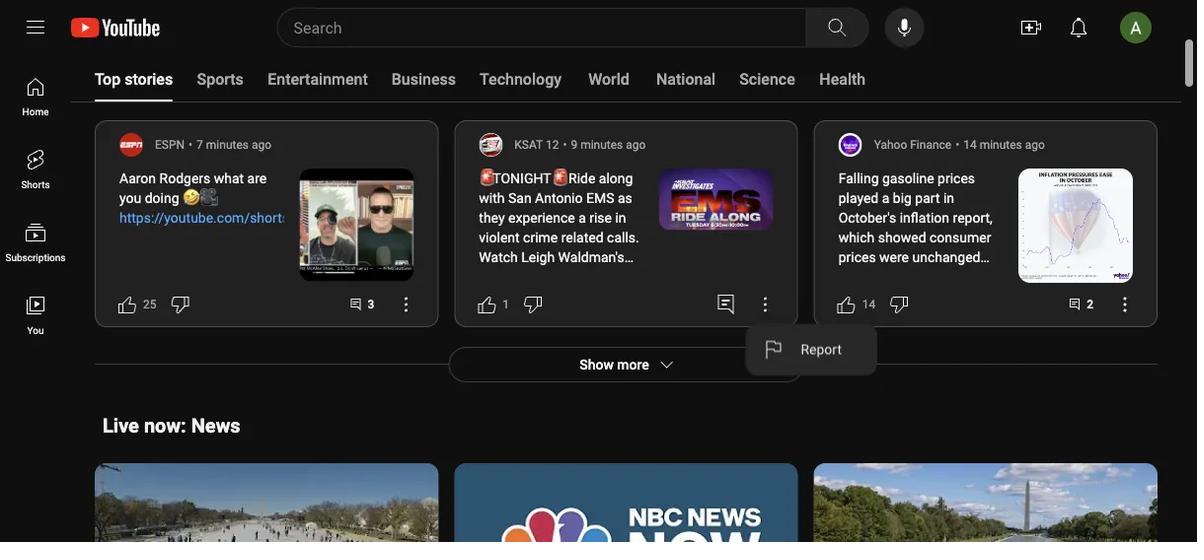 Task type: locate. For each thing, give the bounding box(es) containing it.
latest news posts
[[103, 71, 264, 94]]

were
[[879, 249, 909, 265], [931, 348, 961, 364]]

last
[[942, 447, 965, 463]]

you
[[119, 190, 141, 206]]

•
[[189, 138, 193, 152], [563, 138, 567, 152], [956, 138, 959, 152]]

were down showed
[[879, 249, 909, 265]]

month up 5.3%
[[961, 368, 1001, 384]]

• left 9
[[563, 138, 567, 152]]

a left big
[[882, 190, 890, 206]]

ago for 🚨tonight🚨  ride along with san antonio ems as they experience a rise in violent crime related calls. watch leigh waldman's story tonight at 6 and 10 & also on our youtube page
[[626, 138, 646, 152]]

as inside 🚨tonight🚨  ride along with san antonio ems as they experience a rise in violent crime related calls. watch leigh waldman's story tonight at 6 and 10 & also on our youtube page
[[618, 190, 632, 206]]

played
[[839, 190, 879, 206]]

2 minutes from the left
[[580, 138, 623, 152]]

science
[[739, 70, 795, 88]]

as
[[618, 190, 632, 206], [966, 269, 981, 285]]

decliner
[[839, 387, 887, 404]]

0 horizontal spatial 14
[[862, 298, 876, 312]]

1 vertical spatial from
[[968, 427, 997, 443]]

headline
[[839, 328, 890, 344]]

0 vertical spatial news
[[95, 9, 183, 51]]

more
[[617, 357, 649, 373]]

0 vertical spatial and
[[586, 269, 609, 285]]

posts
[[214, 71, 264, 94]]

in up the calls.
[[615, 210, 626, 226]]

from up 5.3%
[[940, 407, 969, 423]]

1 vertical spatial and
[[909, 427, 932, 443]]

1 vertical spatial 14
[[862, 298, 876, 312]]

0 vertical spatial as
[[618, 190, 632, 206]]

🎥
[[200, 190, 214, 206]]

1 minutes from the left
[[206, 138, 249, 152]]

2 ago from the left
[[626, 138, 646, 152]]

on
[[508, 289, 524, 305]]

1 horizontal spatial minutes
[[580, 138, 623, 152]]

0 vertical spatial energy
[[953, 289, 995, 305]]

Search text field
[[294, 15, 802, 40]]

0 horizontal spatial minutes
[[206, 138, 249, 152]]

as down unchanged
[[966, 269, 981, 285]]

• left 7
[[189, 138, 193, 152]]

and
[[586, 269, 609, 285], [909, 427, 932, 443]]

prices right gas
[[963, 328, 1001, 344]]

month up the 'of'
[[923, 269, 963, 285]]

3 • from the left
[[956, 138, 959, 152]]

- right 2.5%,
[[878, 525, 882, 542]]

rise
[[589, 210, 612, 226]]

as down along
[[618, 190, 632, 206]]

2 • from the left
[[563, 138, 567, 152]]

and inside 🚨tonight🚨  ride along with san antonio ems as they experience a rise in violent crime related calls. watch leigh waldman's story tonight at 6 and 10 & also on our youtube page
[[586, 269, 609, 285]]

Show more text field
[[580, 357, 649, 373]]

month up yoy
[[899, 447, 939, 463]]

3 ago from the left
[[1025, 138, 1045, 152]]

prices down yahoo finance • 14 minutes ago
[[938, 170, 975, 186]]

3
[[368, 298, 374, 312]]

14
[[963, 138, 977, 152], [862, 298, 876, 312]]

9
[[571, 138, 578, 152]]

ago
[[252, 138, 271, 152], [626, 138, 646, 152], [1025, 138, 1045, 152]]

for
[[839, 348, 856, 364]]

were up over-
[[931, 348, 961, 364]]

month
[[923, 269, 963, 285], [961, 368, 1001, 384], [899, 447, 939, 463]]

2 horizontal spatial •
[[956, 138, 959, 152]]

watch
[[479, 249, 518, 265]]

a inside 🚨tonight🚨  ride along with san antonio ems as they experience a rise in violent crime related calls. watch leigh waldman's story tonight at 6 and 10 & also on our youtube page
[[578, 210, 586, 226]]

0 vertical spatial month
[[923, 269, 963, 285]]

ems
[[586, 190, 614, 206]]

0 horizontal spatial •
[[189, 138, 193, 152]]

1 horizontal spatial ago
[[626, 138, 646, 152]]

2 vertical spatial prices
[[963, 328, 1001, 344]]

energy
[[953, 289, 995, 305], [954, 387, 995, 404]]

0 horizontal spatial -
[[839, 525, 842, 542]]

0 horizontal spatial were
[[879, 249, 909, 265]]

as inside falling gasoline prices played a big part in october's inflation report, which showed consumer prices were unchanged over the prior month as a drop in the cost of energy brought down this headline figure.  gas prices for consumers were the biggest month-over-month decliner within the energy index, falling 5% from september and 5.3% from the same month last year. other mom, yoy changes in october's cpi report: food +0.3%, +3.3% energy -2.5%, -4
[[966, 269, 981, 285]]

avatar image image
[[1120, 12, 1152, 43]]

minutes right 9
[[580, 138, 623, 152]]

minutes for 🚨tonight🚨  ride along with san antonio ems as they experience a rise in violent crime related calls. watch leigh waldman's story tonight at 6 and 10 & also on our youtube page
[[580, 138, 623, 152]]

5%
[[919, 407, 937, 423]]

1
[[503, 298, 509, 312]]

1 vertical spatial energy
[[954, 387, 995, 404]]

14 up the headline
[[862, 298, 876, 312]]

• right finance
[[956, 138, 959, 152]]

prices
[[938, 170, 975, 186], [839, 249, 876, 265], [963, 328, 1001, 344]]

3 minutes from the left
[[980, 138, 1022, 152]]

october's
[[839, 210, 896, 226], [853, 486, 911, 502]]

part
[[915, 190, 940, 206]]

a
[[882, 190, 890, 206], [578, 210, 586, 226], [984, 269, 992, 285]]

None search field
[[241, 8, 873, 47]]

1 - from the left
[[839, 525, 842, 542]]

business
[[392, 70, 456, 88]]

minutes right finance
[[980, 138, 1022, 152]]

14 right finance
[[963, 138, 977, 152]]

news right now:
[[191, 414, 240, 438]]

a left rise
[[578, 210, 586, 226]]

show more
[[580, 357, 649, 373]]

and down 5% on the bottom right of the page
[[909, 427, 932, 443]]

calls.
[[607, 229, 639, 246]]

show
[[580, 357, 614, 373]]

news up top stories
[[95, 9, 183, 51]]

1 vertical spatial october's
[[853, 486, 911, 502]]

over-
[[931, 368, 961, 384]]

0 horizontal spatial and
[[586, 269, 609, 285]]

with
[[479, 190, 505, 206]]

within
[[891, 387, 927, 404]]

report
[[801, 342, 842, 358]]

1 horizontal spatial as
[[966, 269, 981, 285]]

from up year.
[[968, 427, 997, 443]]

index,
[[839, 407, 874, 423]]

- down food
[[839, 525, 842, 542]]

0 vertical spatial 14
[[963, 138, 977, 152]]

minutes
[[206, 138, 249, 152], [580, 138, 623, 152], [980, 138, 1022, 152]]

0 horizontal spatial ago
[[252, 138, 271, 152]]

0 vertical spatial a
[[882, 190, 890, 206]]

drop
[[839, 289, 866, 305]]

figure.
[[894, 328, 932, 344]]

minutes right 7
[[206, 138, 249, 152]]

and right 6
[[586, 269, 609, 285]]

october's up +0.3%,
[[853, 486, 911, 502]]

a down the consumer
[[984, 269, 992, 285]]

1 vertical spatial were
[[931, 348, 961, 364]]

subscriptions link
[[4, 205, 67, 278]]

big
[[893, 190, 912, 206]]

prices down which
[[839, 249, 876, 265]]

-
[[839, 525, 842, 542], [878, 525, 882, 542]]

in up food
[[839, 486, 850, 502]]

1 like element
[[503, 296, 509, 314]]

the
[[868, 269, 888, 285], [884, 289, 904, 305], [964, 348, 984, 364], [931, 387, 950, 404], [839, 447, 858, 463]]

changes
[[941, 466, 993, 483]]

+0.3%,
[[873, 506, 913, 522]]

in
[[943, 190, 954, 206], [615, 210, 626, 226], [870, 289, 881, 305], [839, 486, 850, 502]]

you
[[27, 325, 44, 337]]

0 vertical spatial from
[[940, 407, 969, 423]]

2 horizontal spatial a
[[984, 269, 992, 285]]

in right drop
[[870, 289, 881, 305]]

consumers
[[859, 348, 928, 364]]

1 horizontal spatial •
[[563, 138, 567, 152]]

1 vertical spatial prices
[[839, 249, 876, 265]]

1 vertical spatial as
[[966, 269, 981, 285]]

ksat 12 link
[[514, 136, 559, 154]]

2 horizontal spatial minutes
[[980, 138, 1022, 152]]

entertainment
[[268, 70, 368, 88]]

they
[[479, 210, 505, 226]]

1 horizontal spatial -
[[878, 525, 882, 542]]

tab list
[[95, 55, 866, 103]]

of
[[937, 289, 950, 305]]

1 vertical spatial news
[[191, 414, 240, 438]]

0 horizontal spatial a
[[578, 210, 586, 226]]

0 vertical spatial were
[[879, 249, 909, 265]]

energy down over-
[[954, 387, 995, 404]]

0 horizontal spatial news
[[95, 9, 183, 51]]

from
[[940, 407, 969, 423], [968, 427, 997, 443]]

stories
[[125, 70, 173, 88]]

2 horizontal spatial ago
[[1025, 138, 1045, 152]]

🚨tonight🚨
[[479, 170, 565, 186]]

now:
[[144, 414, 186, 438]]

tab list containing top stories
[[95, 55, 866, 103]]

shorts link
[[4, 132, 67, 205]]

25 likes element
[[143, 296, 156, 314]]

2 vertical spatial a
[[984, 269, 992, 285]]

1 horizontal spatial were
[[931, 348, 961, 364]]

14 likes element
[[862, 296, 876, 314]]

october's down played
[[839, 210, 896, 226]]

unchanged
[[912, 249, 980, 265]]

0 horizontal spatial as
[[618, 190, 632, 206]]

espn • 7 minutes ago
[[155, 138, 271, 152]]

energy right the 'of'
[[953, 289, 995, 305]]

technology
[[480, 70, 562, 88]]

1 vertical spatial a
[[578, 210, 586, 226]]

in inside 🚨tonight🚨  ride along with san antonio ems as they experience a rise in violent crime related calls. watch leigh waldman's story tonight at 6 and 10 & also on our youtube page
[[615, 210, 626, 226]]

2.5%,
[[842, 525, 874, 542]]

inflation
[[900, 210, 949, 226]]

1 horizontal spatial and
[[909, 427, 932, 443]]

home
[[22, 106, 49, 117]]

prior
[[891, 269, 920, 285]]

energy
[[957, 506, 998, 522]]

health
[[819, 70, 866, 88]]

ride
[[568, 170, 595, 186]]



Task type: vqa. For each thing, say whether or not it's contained in the screenshot.
español corresponding to Español (Latinoamérica)
no



Task type: describe. For each thing, give the bounding box(es) containing it.
show more button
[[449, 347, 804, 383]]

along
[[599, 170, 633, 186]]

subscriptions
[[5, 252, 66, 264]]

top stories
[[95, 70, 173, 88]]

what
[[214, 170, 244, 186]]

crime
[[523, 229, 558, 246]]

ksat 12 • 9 minutes ago
[[514, 138, 646, 152]]

national
[[656, 70, 716, 88]]

yahoo
[[874, 138, 907, 152]]

down
[[890, 308, 923, 325]]

in right part
[[943, 190, 954, 206]]

1 • from the left
[[189, 138, 193, 152]]

2 - from the left
[[878, 525, 882, 542]]

at
[[560, 269, 572, 285]]

10
[[613, 269, 628, 285]]

https://youtube.com/shorts/o2enysfzp3k
[[119, 210, 381, 226]]

violent
[[479, 229, 520, 246]]

cpi
[[914, 486, 936, 502]]

9 minutes ago link
[[571, 136, 646, 154]]

ago for falling gasoline prices played a big part in october's inflation report, which showed consumer prices were unchanged over the prior month as a drop in the cost of energy brought down this headline figure.  gas prices for consumers were the biggest month-over-month decliner within the energy index, falling 5% from september and 5.3% from the same month last year. other mom, yoy changes in october's cpi report: food +0.3%, +3.3% energy -2.5%, -4
[[1025, 138, 1045, 152]]

finance
[[910, 138, 952, 152]]

1 energy from the top
[[953, 289, 995, 305]]

and inside falling gasoline prices played a big part in october's inflation report, which showed consumer prices were unchanged over the prior month as a drop in the cost of energy brought down this headline figure.  gas prices for consumers were the biggest month-over-month decliner within the energy index, falling 5% from september and 5.3% from the same month last year. other mom, yoy changes in october's cpi report: food +0.3%, +3.3% energy -2.5%, -4
[[909, 427, 932, 443]]

antonio
[[535, 190, 583, 206]]

showed
[[878, 229, 926, 246]]

14 minutes ago link
[[963, 136, 1045, 154]]

report element
[[801, 340, 842, 360]]

yahoo finance • 14 minutes ago
[[874, 138, 1045, 152]]

espn image
[[119, 133, 143, 157]]

1 horizontal spatial 14
[[963, 138, 977, 152]]

1 vertical spatial month
[[961, 368, 1001, 384]]

ksat
[[514, 138, 543, 152]]

report option
[[746, 333, 878, 368]]

News text field
[[95, 9, 183, 51]]

news
[[163, 71, 209, 94]]

leigh
[[521, 249, 555, 265]]

related
[[561, 229, 604, 246]]

same
[[861, 447, 895, 463]]

world
[[588, 70, 629, 88]]

tonight
[[513, 269, 556, 285]]

food
[[839, 506, 870, 522]]

other
[[839, 466, 872, 483]]

top
[[95, 70, 121, 88]]

minutes for falling gasoline prices played a big part in october's inflation report, which showed consumer prices were unchanged over the prior month as a drop in the cost of energy brought down this headline figure.  gas prices for consumers were the biggest month-over-month decliner within the energy index, falling 5% from september and 5.3% from the same month last year. other mom, yoy changes in october's cpi report: food +0.3%, +3.3% energy -2.5%, -4
[[980, 138, 1022, 152]]

+3.3%
[[916, 506, 953, 522]]

yahoo finance link
[[874, 136, 952, 154]]

biggest
[[839, 368, 884, 384]]

2
[[1087, 298, 1093, 312]]

3 text field
[[368, 298, 374, 312]]

page
[[608, 289, 639, 305]]

experience
[[508, 210, 575, 226]]

report,
[[953, 210, 993, 226]]

25
[[143, 298, 156, 312]]

falling
[[878, 407, 915, 423]]

san
[[508, 190, 532, 206]]

are
[[247, 170, 267, 186]]

🤣
[[183, 190, 196, 206]]

gasoline
[[882, 170, 934, 186]]

2 energy from the top
[[954, 387, 995, 404]]

doing
[[145, 190, 179, 206]]

aaron
[[119, 170, 156, 186]]

0 vertical spatial prices
[[938, 170, 975, 186]]

0 vertical spatial october's
[[839, 210, 896, 226]]

year.
[[968, 447, 997, 463]]

month-
[[888, 368, 931, 384]]

ksat 12 image
[[479, 133, 503, 157]]

over
[[839, 269, 865, 285]]

which
[[839, 229, 875, 246]]

sports
[[197, 70, 244, 88]]

https://youtube.com/shorts/o2enysfzp3k link
[[119, 208, 381, 228]]

cost
[[907, 289, 934, 305]]

shorts
[[21, 179, 50, 190]]

you link
[[4, 278, 67, 351]]

latest
[[103, 71, 158, 94]]

&
[[632, 269, 640, 285]]

yahoo finance image
[[839, 133, 862, 157]]

3 link
[[340, 289, 386, 321]]

1 horizontal spatial a
[[882, 190, 890, 206]]

also
[[479, 289, 505, 305]]

consumer
[[930, 229, 991, 246]]

2 text field
[[1087, 298, 1093, 312]]

6
[[575, 269, 583, 285]]

rodgers
[[159, 170, 210, 186]]

story
[[479, 269, 510, 285]]

2 vertical spatial month
[[899, 447, 939, 463]]

aaron rodgers what are you doing 🤣  🎥 https://youtube.com/shorts/o2enysfzp3k
[[119, 170, 381, 226]]

• for falling
[[956, 138, 959, 152]]

home link
[[4, 59, 67, 132]]

falling gasoline prices played a big part in october's inflation report, which showed consumer prices were unchanged over the prior month as a drop in the cost of energy brought down this headline figure.  gas prices for consumers were the biggest month-over-month decliner within the energy index, falling 5% from september and 5.3% from the same month last year. other mom, yoy changes in october's cpi report: food +0.3%, +3.3% energy -2.5%, -4
[[839, 170, 1001, 543]]

live now: news
[[103, 414, 240, 438]]

1 ago from the left
[[252, 138, 271, 152]]

espn link
[[155, 136, 185, 154]]

brought
[[839, 308, 886, 325]]

• for 🚨tonight🚨
[[563, 138, 567, 152]]

2 link
[[1059, 289, 1105, 321]]

1 horizontal spatial news
[[191, 414, 240, 438]]



